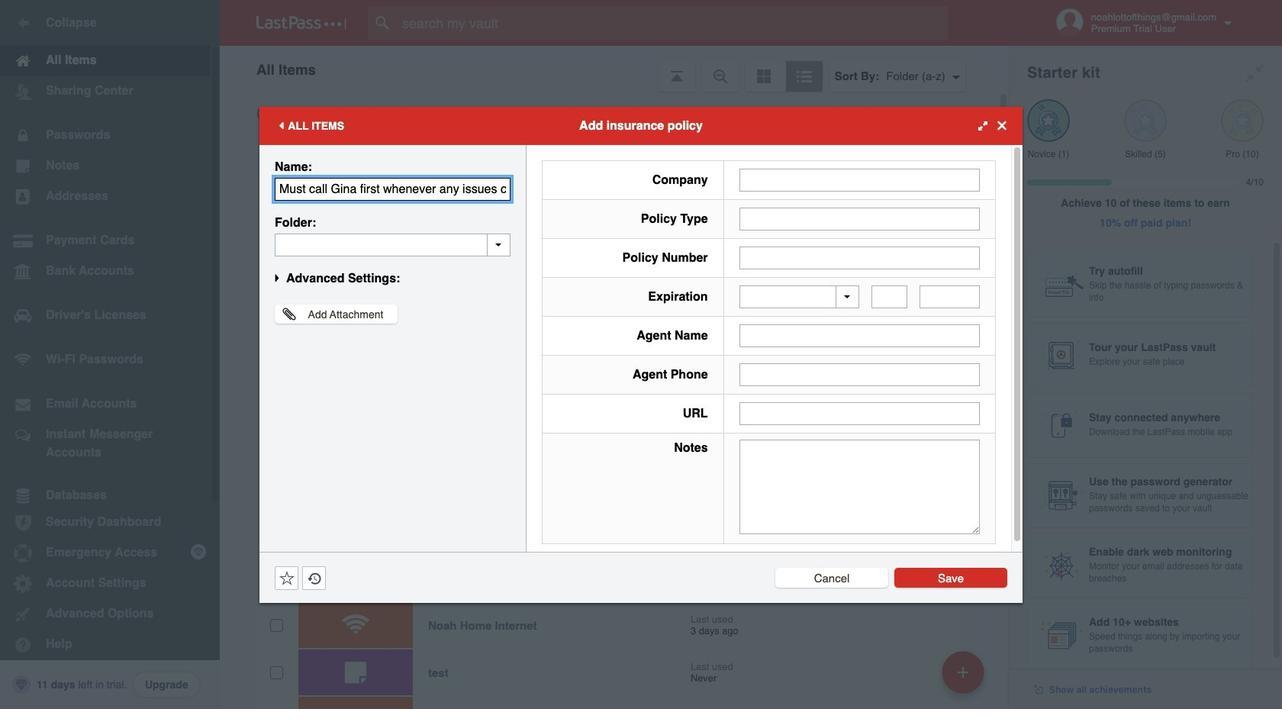 Task type: vqa. For each thing, say whether or not it's contained in the screenshot.
"Search My Vault" text field
yes



Task type: describe. For each thing, give the bounding box(es) containing it.
search my vault text field
[[368, 6, 978, 40]]

vault options navigation
[[220, 46, 1009, 92]]

lastpass image
[[257, 16, 347, 30]]

new item image
[[958, 667, 969, 678]]



Task type: locate. For each thing, give the bounding box(es) containing it.
None text field
[[739, 168, 980, 191], [275, 233, 511, 256], [872, 286, 908, 308], [920, 286, 980, 308], [739, 324, 980, 347], [739, 402, 980, 425], [739, 168, 980, 191], [275, 233, 511, 256], [872, 286, 908, 308], [920, 286, 980, 308], [739, 324, 980, 347], [739, 402, 980, 425]]

None text field
[[275, 178, 511, 200], [739, 207, 980, 230], [739, 246, 980, 269], [739, 363, 980, 386], [739, 440, 980, 534], [275, 178, 511, 200], [739, 207, 980, 230], [739, 246, 980, 269], [739, 363, 980, 386], [739, 440, 980, 534]]

dialog
[[260, 107, 1023, 603]]

Search search field
[[368, 6, 978, 40]]

new item navigation
[[937, 647, 994, 709]]

main navigation navigation
[[0, 0, 220, 709]]



